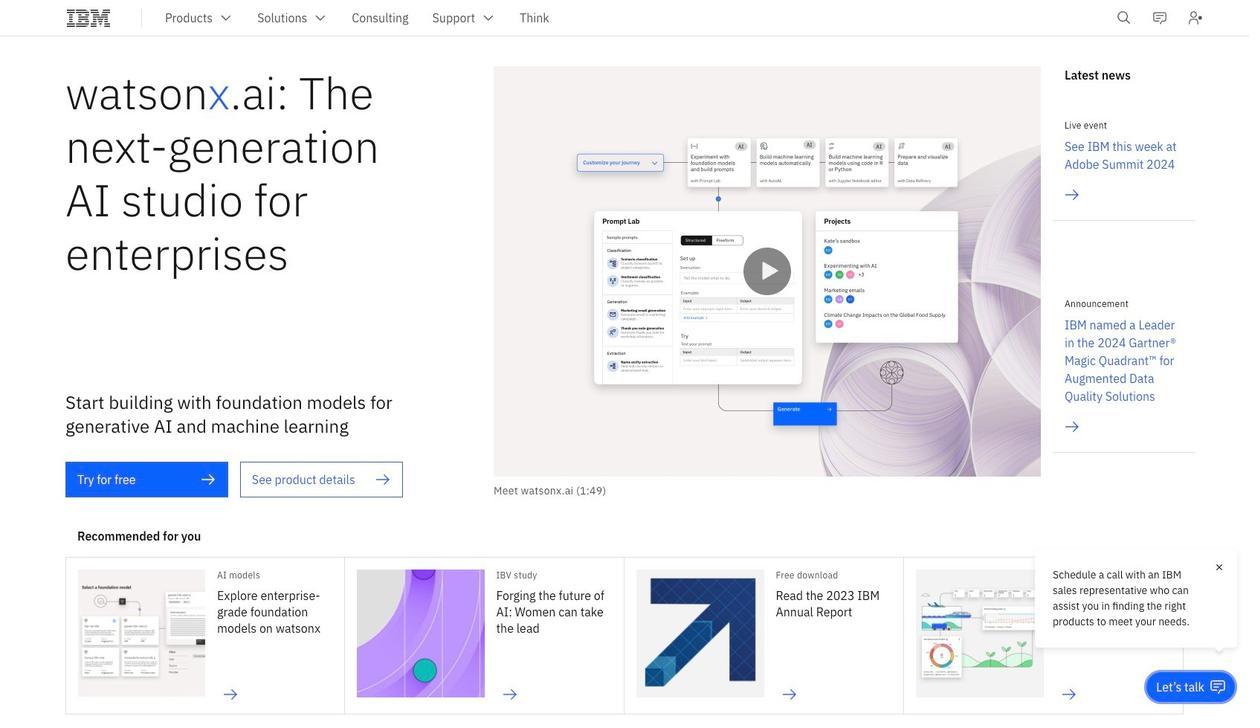 Task type: describe. For each thing, give the bounding box(es) containing it.
let's talk element
[[1157, 679, 1205, 695]]



Task type: locate. For each thing, give the bounding box(es) containing it.
close image
[[1214, 561, 1225, 573]]



